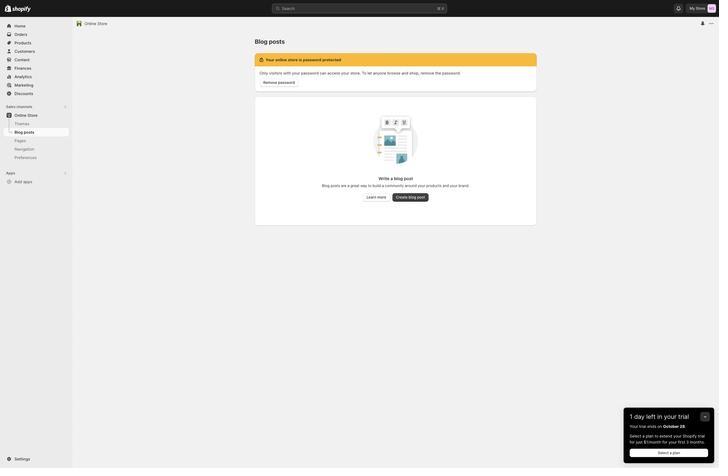 Task type: locate. For each thing, give the bounding box(es) containing it.
your trial ends on october 28 .
[[630, 424, 687, 429]]

online store link down channels
[[4, 111, 69, 120]]

0 horizontal spatial trial
[[640, 424, 647, 429]]

select up just on the bottom right of page
[[630, 434, 642, 439]]

on
[[658, 424, 663, 429]]

customers
[[15, 49, 35, 54]]

orders
[[15, 32, 27, 37]]

1 vertical spatial a
[[670, 451, 672, 456]]

1 horizontal spatial trial
[[679, 414, 690, 421]]

blog posts
[[15, 130, 34, 135]]

day
[[635, 414, 645, 421]]

1 horizontal spatial for
[[663, 440, 668, 445]]

1 day left in your trial element
[[624, 424, 715, 464]]

online store link
[[85, 21, 107, 27], [4, 111, 69, 120]]

select down the select a plan to extend your shopify trial for just $1/month for your first 3 months.
[[658, 451, 669, 456]]

to
[[655, 434, 659, 439]]

pages link
[[4, 137, 69, 145]]

months.
[[691, 440, 706, 445]]

your up october
[[665, 414, 677, 421]]

0 horizontal spatial online store
[[15, 113, 38, 118]]

online
[[85, 21, 96, 26], [15, 113, 26, 118]]

plan up $1/month
[[646, 434, 654, 439]]

finances link
[[4, 64, 69, 73]]

select for select a plan
[[658, 451, 669, 456]]

customers link
[[4, 47, 69, 56]]

plan inside "select a plan" link
[[673, 451, 681, 456]]

online store
[[85, 21, 107, 26], [15, 113, 38, 118]]

a up just on the bottom right of page
[[643, 434, 645, 439]]

a inside the select a plan to extend your shopify trial for just $1/month for your first 3 months.
[[643, 434, 645, 439]]

3
[[687, 440, 689, 445]]

my
[[690, 6, 696, 11]]

1 horizontal spatial store
[[97, 21, 107, 26]]

select inside the select a plan to extend your shopify trial for just $1/month for your first 3 months.
[[630, 434, 642, 439]]

1 vertical spatial plan
[[673, 451, 681, 456]]

0 vertical spatial store
[[696, 6, 706, 11]]

2 for from the left
[[663, 440, 668, 445]]

plan for select a plan
[[673, 451, 681, 456]]

select
[[630, 434, 642, 439], [658, 451, 669, 456]]

marketing link
[[4, 81, 69, 89]]

0 vertical spatial trial
[[679, 414, 690, 421]]

apps
[[6, 171, 15, 176]]

k
[[442, 6, 445, 11]]

0 vertical spatial plan
[[646, 434, 654, 439]]

trial inside dropdown button
[[679, 414, 690, 421]]

0 horizontal spatial select
[[630, 434, 642, 439]]

1 vertical spatial store
[[97, 21, 107, 26]]

sales channels
[[6, 105, 32, 109]]

online store image
[[76, 21, 82, 27]]

a for select a plan to extend your shopify trial for just $1/month for your first 3 months.
[[643, 434, 645, 439]]

2 vertical spatial your
[[669, 440, 677, 445]]

plan down 'first'
[[673, 451, 681, 456]]

orders link
[[4, 30, 69, 39]]

0 horizontal spatial for
[[630, 440, 635, 445]]

add apps button
[[4, 178, 69, 186]]

marketing
[[15, 83, 33, 88]]

october
[[664, 424, 679, 429]]

first
[[679, 440, 686, 445]]

online store link right online store image
[[85, 21, 107, 27]]

your
[[665, 414, 677, 421], [674, 434, 682, 439], [669, 440, 677, 445]]

0 horizontal spatial store
[[28, 113, 38, 118]]

0 vertical spatial a
[[643, 434, 645, 439]]

store
[[696, 6, 706, 11], [97, 21, 107, 26], [28, 113, 38, 118]]

store right online store image
[[97, 21, 107, 26]]

1 day left in your trial button
[[624, 408, 715, 421]]

navigation
[[15, 147, 34, 152]]

2 vertical spatial trial
[[698, 434, 705, 439]]

online store down channels
[[15, 113, 38, 118]]

for
[[630, 440, 635, 445], [663, 440, 668, 445]]

for down extend
[[663, 440, 668, 445]]

store right my in the right top of the page
[[696, 6, 706, 11]]

pages
[[15, 138, 26, 143]]

1 vertical spatial online store link
[[4, 111, 69, 120]]

trial right your on the right bottom of page
[[640, 424, 647, 429]]

your
[[630, 424, 639, 429]]

0 vertical spatial online store
[[85, 21, 107, 26]]

1 vertical spatial select
[[658, 451, 669, 456]]

0 horizontal spatial a
[[643, 434, 645, 439]]

trial
[[679, 414, 690, 421], [640, 424, 647, 429], [698, 434, 705, 439]]

1 horizontal spatial online
[[85, 21, 96, 26]]

online store right online store image
[[85, 21, 107, 26]]

1 horizontal spatial select
[[658, 451, 669, 456]]

online up themes
[[15, 113, 26, 118]]

content
[[15, 57, 30, 62]]

search
[[282, 6, 295, 11]]

2 vertical spatial store
[[28, 113, 38, 118]]

0 horizontal spatial plan
[[646, 434, 654, 439]]

in
[[658, 414, 663, 421]]

0 vertical spatial select
[[630, 434, 642, 439]]

trial up the months.
[[698, 434, 705, 439]]

plan inside the select a plan to extend your shopify trial for just $1/month for your first 3 months.
[[646, 434, 654, 439]]

a down the select a plan to extend your shopify trial for just $1/month for your first 3 months.
[[670, 451, 672, 456]]

discounts link
[[4, 89, 69, 98]]

1 horizontal spatial plan
[[673, 451, 681, 456]]

your up 'first'
[[674, 434, 682, 439]]

0 vertical spatial your
[[665, 414, 677, 421]]

1 vertical spatial your
[[674, 434, 682, 439]]

analytics link
[[4, 73, 69, 81]]

navigation link
[[4, 145, 69, 153]]

plan
[[646, 434, 654, 439], [673, 451, 681, 456]]

just
[[636, 440, 643, 445]]

products
[[15, 40, 31, 45]]

select for select a plan to extend your shopify trial for just $1/month for your first 3 months.
[[630, 434, 642, 439]]

store up themes link
[[28, 113, 38, 118]]

a
[[643, 434, 645, 439], [670, 451, 672, 456]]

2 horizontal spatial trial
[[698, 434, 705, 439]]

1 horizontal spatial online store
[[85, 21, 107, 26]]

trial up 28
[[679, 414, 690, 421]]

for left just on the bottom right of page
[[630, 440, 635, 445]]

1 vertical spatial trial
[[640, 424, 647, 429]]

1 horizontal spatial a
[[670, 451, 672, 456]]

0 vertical spatial online
[[85, 21, 96, 26]]

0 vertical spatial online store link
[[85, 21, 107, 27]]

your left 'first'
[[669, 440, 677, 445]]

1 horizontal spatial online store link
[[85, 21, 107, 27]]

0 horizontal spatial online
[[15, 113, 26, 118]]

settings
[[15, 457, 30, 462]]

online right online store image
[[85, 21, 96, 26]]



Task type: vqa. For each thing, say whether or not it's contained in the screenshot.
1 day left in your trial at the right bottom
yes



Task type: describe. For each thing, give the bounding box(es) containing it.
extend
[[660, 434, 673, 439]]

a for select a plan
[[670, 451, 672, 456]]

posts
[[24, 130, 34, 135]]

shopify image
[[12, 6, 31, 12]]

1 for from the left
[[630, 440, 635, 445]]

trial inside the select a plan to extend your shopify trial for just $1/month for your first 3 months.
[[698, 434, 705, 439]]

apps button
[[4, 169, 69, 178]]

settings link
[[4, 455, 69, 464]]

1 vertical spatial online
[[15, 113, 26, 118]]

sales channels button
[[4, 103, 69, 111]]

content link
[[4, 56, 69, 64]]

.
[[685, 424, 687, 429]]

select a plan link
[[630, 449, 709, 458]]

finances
[[15, 66, 31, 71]]

shopify
[[683, 434, 697, 439]]

sales
[[6, 105, 16, 109]]

28
[[680, 424, 685, 429]]

home
[[15, 24, 26, 28]]

1 day left in your trial
[[630, 414, 690, 421]]

preferences
[[15, 155, 37, 160]]

themes link
[[4, 120, 69, 128]]

shopify image
[[5, 5, 11, 12]]

blog
[[15, 130, 23, 135]]

blog posts link
[[4, 128, 69, 137]]

analytics
[[15, 74, 32, 79]]

2 horizontal spatial store
[[696, 6, 706, 11]]

my store image
[[708, 4, 717, 13]]

$1/month
[[644, 440, 662, 445]]

preferences link
[[4, 153, 69, 162]]

home link
[[4, 22, 69, 30]]

products link
[[4, 39, 69, 47]]

plan for select a plan to extend your shopify trial for just $1/month for your first 3 months.
[[646, 434, 654, 439]]

⌘ k
[[437, 6, 445, 11]]

your inside dropdown button
[[665, 414, 677, 421]]

apps
[[23, 179, 32, 184]]

⌘
[[437, 6, 441, 11]]

channels
[[16, 105, 32, 109]]

my store
[[690, 6, 706, 11]]

ends
[[648, 424, 657, 429]]

1 vertical spatial online store
[[15, 113, 38, 118]]

1
[[630, 414, 633, 421]]

discounts
[[15, 91, 33, 96]]

0 horizontal spatial online store link
[[4, 111, 69, 120]]

select a plan
[[658, 451, 681, 456]]

themes
[[15, 121, 29, 126]]

left
[[647, 414, 656, 421]]

select a plan to extend your shopify trial for just $1/month for your first 3 months.
[[630, 434, 706, 445]]

add apps
[[15, 179, 32, 184]]

add
[[15, 179, 22, 184]]



